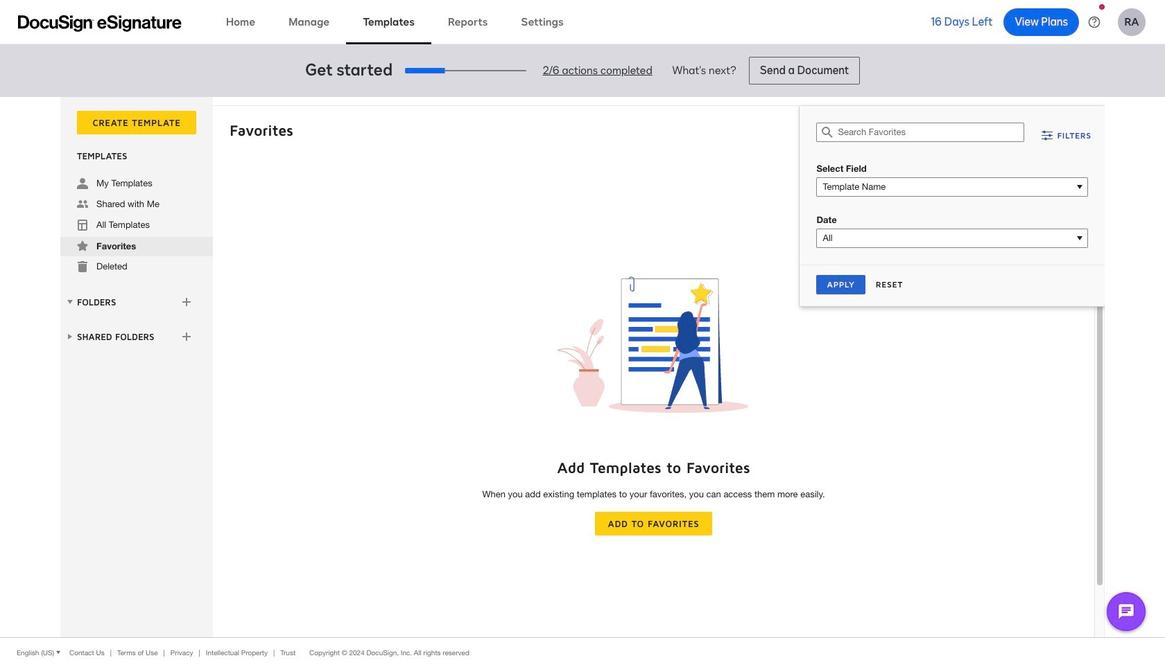 Task type: vqa. For each thing, say whether or not it's contained in the screenshot.
folder ICON
no



Task type: describe. For each thing, give the bounding box(es) containing it.
user image
[[77, 178, 88, 189]]

Search Favorites text field
[[838, 123, 1024, 141]]

trash image
[[77, 261, 88, 273]]



Task type: locate. For each thing, give the bounding box(es) containing it.
view shared folders image
[[65, 331, 76, 343]]

shared image
[[77, 199, 88, 210]]

star filled image
[[77, 241, 88, 252]]

more info region
[[0, 638, 1165, 668]]

view folders image
[[65, 297, 76, 308]]

templates image
[[77, 220, 88, 231]]

docusign esignature image
[[18, 15, 182, 32]]

secondary navigation region
[[60, 97, 1108, 638]]



